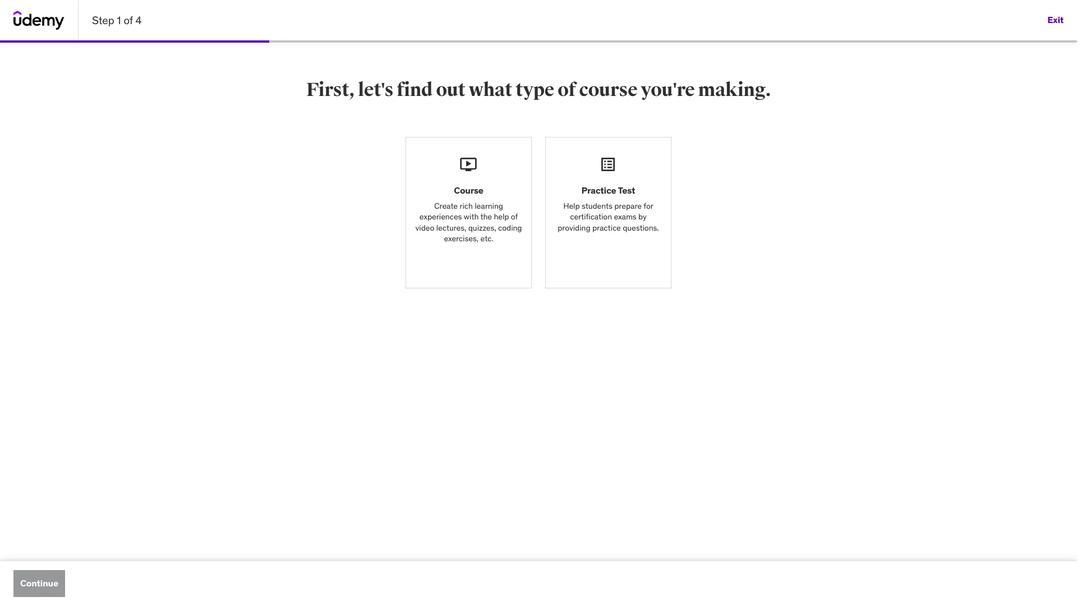Task type: locate. For each thing, give the bounding box(es) containing it.
udemy image
[[13, 11, 65, 30]]

students
[[582, 201, 613, 211]]

certification
[[570, 212, 612, 222]]

step 1 of 4
[[92, 13, 142, 27]]

what
[[469, 78, 513, 102]]

lectures,
[[437, 223, 467, 233]]

out
[[436, 78, 466, 102]]

1 horizontal spatial of
[[511, 212, 518, 222]]

prepare
[[615, 201, 642, 211]]

the
[[481, 212, 492, 222]]

learning
[[475, 201, 504, 211]]

0 vertical spatial of
[[124, 13, 133, 27]]

0 horizontal spatial of
[[124, 13, 133, 27]]

coding
[[498, 223, 522, 233]]

of inside the course create rich learning experiences with the help of video lectures, quizzes, coding exercises, etc.
[[511, 212, 518, 222]]

create
[[435, 201, 458, 211]]

exercises,
[[444, 234, 479, 244]]

step 1 of 4 element
[[0, 40, 269, 43]]

2 horizontal spatial of
[[558, 78, 576, 102]]

of right type
[[558, 78, 576, 102]]

continue button
[[13, 570, 65, 597]]

rich
[[460, 201, 473, 211]]

of up "coding"
[[511, 212, 518, 222]]

experiences
[[420, 212, 462, 222]]

exams
[[614, 212, 637, 222]]

practice test help students prepare for certification exams by providing practice questions.
[[558, 185, 659, 233]]

questions.
[[623, 223, 659, 233]]

course create rich learning experiences with the help of video lectures, quizzes, coding exercises, etc.
[[416, 185, 522, 244]]

continue
[[20, 578, 58, 589]]

exit
[[1048, 14, 1064, 25]]

first,
[[306, 78, 355, 102]]

providing
[[558, 223, 591, 233]]

of right 1
[[124, 13, 133, 27]]

of
[[124, 13, 133, 27], [558, 78, 576, 102], [511, 212, 518, 222]]

2 vertical spatial of
[[511, 212, 518, 222]]



Task type: describe. For each thing, give the bounding box(es) containing it.
type
[[516, 78, 555, 102]]

etc.
[[481, 234, 494, 244]]

find
[[397, 78, 433, 102]]

1
[[117, 13, 121, 27]]

practice
[[593, 223, 621, 233]]

quizzes,
[[469, 223, 497, 233]]

step
[[92, 13, 114, 27]]

help
[[564, 201, 580, 211]]

you're
[[641, 78, 695, 102]]

for
[[644, 201, 654, 211]]

let's
[[358, 78, 394, 102]]

by
[[639, 212, 647, 222]]

practice
[[582, 185, 617, 196]]

first, let's find out what type of course you're making.
[[306, 78, 772, 102]]

with
[[464, 212, 479, 222]]

exit button
[[1048, 7, 1064, 34]]

4
[[136, 13, 142, 27]]

course
[[454, 185, 484, 196]]

1 vertical spatial of
[[558, 78, 576, 102]]

course
[[579, 78, 638, 102]]

making.
[[699, 78, 772, 102]]

help
[[494, 212, 509, 222]]

test
[[618, 185, 636, 196]]

video
[[416, 223, 435, 233]]



Task type: vqa. For each thing, say whether or not it's contained in the screenshot.
THE "LEARNING"
yes



